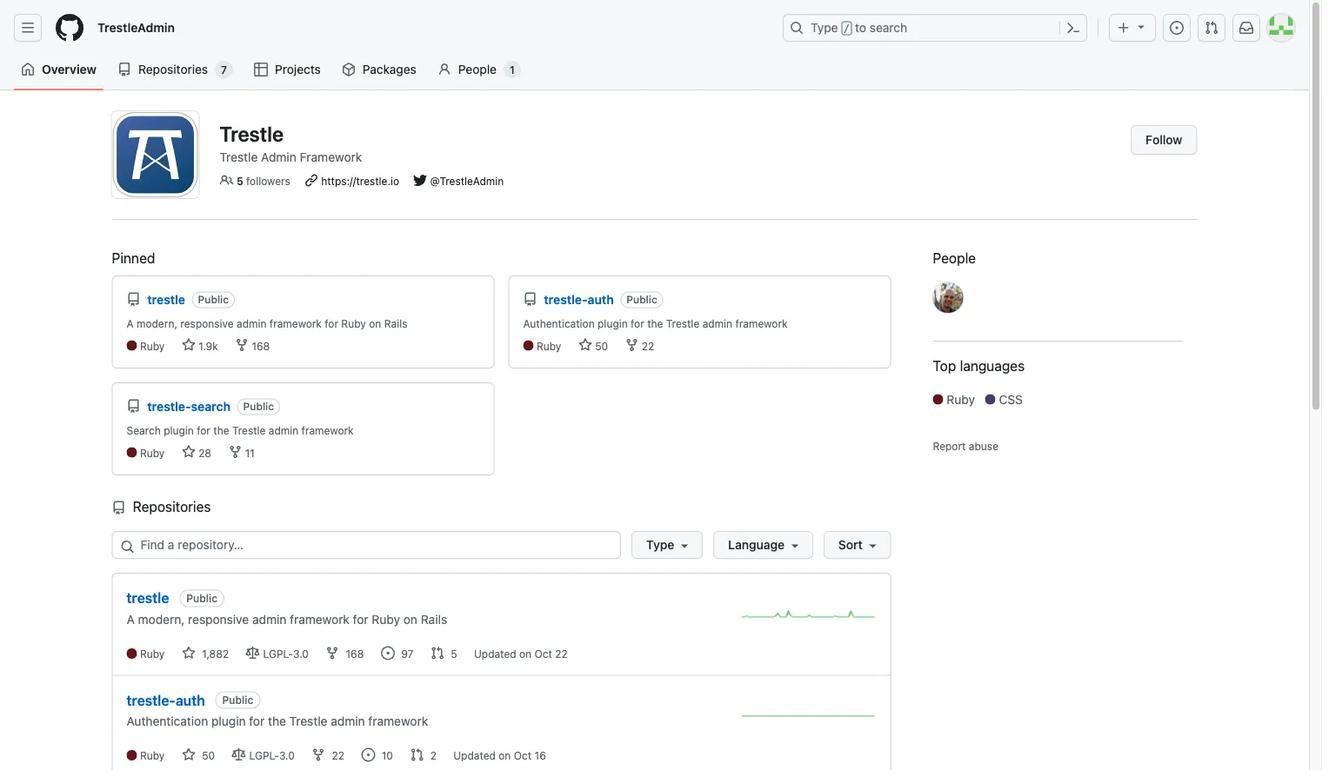 Task type: vqa. For each thing, say whether or not it's contained in the screenshot.
Updated on Oct 22
yes



Task type: describe. For each thing, give the bounding box(es) containing it.
past year of activity element for trestle
[[742, 602, 876, 633]]

1 vertical spatial trestle-auth
[[127, 692, 205, 709]]

2 vertical spatial 22
[[329, 750, 347, 763]]

issue opened image for trestle-auth
[[361, 749, 375, 763]]

5 for 5
[[448, 648, 460, 660]]

language button
[[713, 531, 813, 559]]

followers
[[246, 175, 290, 187]]

command palette image
[[1066, 21, 1080, 35]]

1 vertical spatial trestle link
[[127, 588, 169, 609]]

type for type
[[646, 538, 674, 552]]

0 vertical spatial trestle
[[147, 292, 185, 307]]

plugin for search
[[164, 424, 194, 437]]

type for type / to search
[[811, 20, 838, 35]]

people image
[[220, 174, 234, 187]]

report abuse
[[933, 440, 999, 452]]

1 horizontal spatial 22
[[555, 648, 568, 660]]

trestle trestle admin framework
[[220, 121, 362, 164]]

projects link
[[247, 57, 328, 83]]

person image
[[437, 63, 451, 77]]

7
[[221, 63, 227, 76]]

1 vertical spatial trestle
[[127, 590, 169, 607]]

public for trestle
[[198, 294, 229, 306]]

table image
[[254, 63, 268, 77]]

trestle-search link
[[147, 399, 234, 414]]

admin inside public a modern, responsive admin framework for ruby on rails
[[252, 613, 286, 627]]

admin
[[261, 150, 296, 164]]

plus image
[[1117, 21, 1131, 35]]

trestle- for search
[[147, 399, 191, 414]]

law image
[[232, 749, 246, 763]]

lgpl- for trestle-auth
[[249, 750, 279, 763]]

1 a from the top
[[127, 317, 134, 330]]

updated for trestle
[[474, 648, 516, 660]]

report abuse link
[[933, 440, 999, 452]]

10
[[379, 750, 396, 763]]

packages link
[[335, 57, 423, 83]]

trestle- for authentication
[[544, 292, 588, 307]]

1 horizontal spatial search
[[870, 20, 907, 35]]

issue opened image for trestle
[[381, 647, 395, 660]]

trestleadmin
[[97, 20, 175, 35]]

1 vertical spatial 22 link
[[312, 749, 347, 763]]

3.0 for trestle
[[293, 648, 309, 660]]

top
[[933, 358, 956, 374]]

0 vertical spatial trestle-auth
[[544, 292, 614, 307]]

1,882 link
[[182, 647, 232, 660]]

5 for 5 followers
[[236, 175, 243, 187]]

to
[[855, 20, 866, 35]]

1.9k link
[[182, 338, 218, 354]]

97 link
[[381, 647, 416, 660]]

0 vertical spatial authentication
[[523, 317, 595, 330]]

past year of activity element for trestle-auth
[[742, 704, 876, 735]]

5 followers
[[236, 175, 290, 187]]

the for auth
[[647, 317, 663, 330]]

28
[[195, 447, 211, 459]]

pinned
[[112, 250, 155, 267]]

fork image
[[325, 647, 339, 660]]

0 vertical spatial 22
[[639, 340, 654, 352]]

0 vertical spatial 168 link
[[235, 338, 270, 354]]

triangle down image
[[1134, 20, 1148, 33]]

0 horizontal spatial rails
[[384, 317, 407, 330]]

0 vertical spatial 50 link
[[578, 338, 608, 354]]

past year of activity image for trestle-auth
[[742, 704, 876, 730]]

past year of activity image for trestle
[[742, 602, 876, 628]]

css link
[[985, 391, 1030, 409]]

stars image for search
[[182, 445, 195, 459]]

public a modern, responsive admin framework for ruby on rails
[[127, 593, 447, 627]]

none search field containing type
[[112, 531, 891, 559]]

3.0 for trestle-auth
[[279, 750, 295, 763]]

0 vertical spatial trestle link
[[147, 292, 188, 307]]

0 horizontal spatial 50 link
[[182, 749, 218, 763]]

0 horizontal spatial git pull request image
[[430, 647, 444, 660]]

css
[[999, 392, 1023, 407]]

0 horizontal spatial auth
[[176, 692, 205, 709]]

0 vertical spatial 168
[[249, 340, 270, 352]]

1 vertical spatial search
[[191, 399, 231, 414]]

law image
[[246, 647, 260, 660]]

projects
[[275, 62, 321, 77]]

2 vertical spatial trestle-
[[127, 692, 176, 709]]

framework inside public a modern, responsive admin framework for ruby on rails
[[290, 613, 350, 627]]

forks image for trestle-search
[[228, 445, 242, 459]]

on inside public a modern, responsive admin framework for ruby on rails
[[403, 613, 417, 627]]

trestle-search
[[147, 399, 231, 414]]

updated for trestle-auth
[[453, 750, 496, 763]]

abuse
[[969, 440, 999, 452]]

people link
[[933, 248, 1183, 269]]

1 vertical spatial 168
[[343, 648, 367, 660]]

@trestleadmin link
[[430, 175, 504, 187]]

0 vertical spatial responsive
[[180, 317, 234, 330]]

homepage image
[[56, 14, 84, 42]]

1,882
[[199, 648, 232, 660]]

/
[[843, 23, 850, 35]]

responsive inside public a modern, responsive admin framework for ruby on rails
[[188, 613, 249, 627]]



Task type: locate. For each thing, give the bounding box(es) containing it.
1 vertical spatial issue opened image
[[381, 647, 395, 660]]

trestle-auth down star icon
[[127, 692, 205, 709]]

notifications image
[[1240, 21, 1253, 35]]

0 vertical spatial past year of activity image
[[742, 602, 876, 628]]

5 right people image
[[236, 175, 243, 187]]

1 vertical spatial trestle-
[[147, 399, 191, 414]]

2 horizontal spatial 22
[[639, 340, 654, 352]]

a down search icon
[[127, 613, 135, 627]]

public inside public a modern, responsive admin framework for ruby on rails
[[186, 593, 217, 605]]

1
[[510, 63, 515, 76]]

forks image inside 168 link
[[235, 338, 249, 352]]

lgpl-3.0 for trestle-auth
[[249, 750, 298, 763]]

public down law image
[[222, 695, 253, 707]]

0 vertical spatial a
[[127, 317, 134, 330]]

forks image
[[235, 338, 249, 352], [625, 338, 639, 352], [228, 445, 242, 459]]

168 right fork image at the bottom
[[343, 648, 367, 660]]

oct
[[534, 648, 552, 660], [514, 750, 532, 763]]

3.0
[[293, 648, 309, 660], [279, 750, 295, 763]]

sort
[[838, 538, 863, 552]]

1 past year of activity element from the top
[[742, 602, 876, 633]]

lgpl-3.0 for trestle
[[263, 648, 312, 660]]

issue opened image left the 97
[[381, 647, 395, 660]]

plugin inside public authentication plugin for the trestle admin framework
[[211, 715, 246, 729]]

1 vertical spatial the
[[213, 424, 229, 437]]

updated
[[474, 648, 516, 660], [453, 750, 496, 763]]

overview link
[[14, 57, 103, 83]]

0 vertical spatial oct
[[534, 648, 552, 660]]

forks image inside 11 link
[[228, 445, 242, 459]]

trestle link up stars icon
[[147, 292, 188, 307]]

trestleadmin link
[[90, 14, 182, 42]]

0 vertical spatial the
[[647, 317, 663, 330]]

trestle inside public authentication plugin for the trestle admin framework
[[289, 715, 327, 729]]

languages
[[960, 358, 1025, 374]]

lgpl-3.0 right law icon on the left of the page
[[249, 750, 298, 763]]

5 right the 97
[[448, 648, 460, 660]]

2 past year of activity element from the top
[[742, 704, 876, 735]]

trestle link down search icon
[[127, 588, 169, 609]]

trestle-auth
[[544, 292, 614, 307], [127, 692, 205, 709]]

twitter image
[[413, 174, 427, 187]]

0 vertical spatial search
[[870, 20, 907, 35]]

1 horizontal spatial 50 link
[[578, 338, 608, 354]]

language
[[728, 538, 785, 552]]

lgpl-3.0 right law image
[[263, 648, 312, 660]]

authentication
[[523, 317, 595, 330], [127, 715, 208, 729]]

authentication inside public authentication plugin for the trestle admin framework
[[127, 715, 208, 729]]

report
[[933, 440, 966, 452]]

stars image
[[182, 338, 195, 352]]

public for trestle-auth
[[627, 294, 657, 306]]

0 horizontal spatial type
[[646, 538, 674, 552]]

search image
[[120, 540, 134, 554]]

responsive
[[180, 317, 234, 330], [188, 613, 249, 627]]

home image
[[21, 63, 35, 77]]

1 vertical spatial lgpl-3.0
[[249, 750, 298, 763]]

admin
[[237, 317, 267, 330], [703, 317, 732, 330], [269, 424, 299, 437], [252, 613, 286, 627], [331, 715, 365, 729]]

trestle
[[147, 292, 185, 307], [127, 590, 169, 607]]

2 past year of activity image from the top
[[742, 704, 876, 730]]

2 link
[[410, 749, 439, 763]]

stars image inside 28 link
[[182, 445, 195, 459]]

2 vertical spatial the
[[268, 715, 286, 729]]

modern, down pinned
[[137, 317, 177, 330]]

updated on oct 22
[[474, 648, 568, 660]]

trestle up stars icon
[[147, 292, 185, 307]]

1 horizontal spatial plugin
[[211, 715, 246, 729]]

5
[[236, 175, 243, 187], [448, 648, 460, 660]]

sort button
[[824, 531, 891, 559]]

5 link
[[430, 647, 460, 660]]

public up 1.9k
[[198, 294, 229, 306]]

ruby link
[[933, 391, 982, 409]]

issue opened image left 10
[[361, 749, 375, 763]]

1 horizontal spatial auth
[[588, 292, 614, 307]]

168 link down a modern, responsive admin framework for ruby on rails
[[235, 338, 270, 354]]

trestle link
[[147, 292, 188, 307], [127, 588, 169, 609]]

responsive up 1,882
[[188, 613, 249, 627]]

framework
[[269, 317, 322, 330], [735, 317, 788, 330], [301, 424, 354, 437], [290, 613, 350, 627], [368, 715, 428, 729]]

lgpl-
[[263, 648, 293, 660], [249, 750, 279, 763]]

0 vertical spatial 3.0
[[293, 648, 309, 660]]

1 vertical spatial trestle-auth link
[[127, 690, 205, 711]]

0 horizontal spatial 168 link
[[235, 338, 270, 354]]

0 vertical spatial repositories
[[138, 62, 208, 77]]

1 vertical spatial rails
[[421, 613, 447, 627]]

https://trestle.io
[[321, 175, 399, 187]]

lgpl- right law image
[[263, 648, 293, 660]]

on
[[369, 317, 381, 330], [403, 613, 417, 627], [519, 648, 532, 660], [499, 750, 511, 763]]

updated on oct 16
[[453, 750, 546, 763]]

link image
[[304, 174, 318, 187]]

git pull request image right the 97
[[430, 647, 444, 660]]

modern, inside public a modern, responsive admin framework for ruby on rails
[[138, 613, 185, 627]]

0 horizontal spatial issue opened image
[[361, 749, 375, 763]]

2 horizontal spatial issue opened image
[[1170, 21, 1184, 35]]

1 horizontal spatial authentication
[[523, 317, 595, 330]]

1 horizontal spatial people
[[933, 250, 976, 267]]

0 vertical spatial 22 link
[[625, 338, 654, 354]]

1 horizontal spatial oct
[[534, 648, 552, 660]]

trestle-auth link up authentication plugin for the trestle admin framework
[[544, 292, 617, 307]]

50 link left law icon on the left of the page
[[182, 749, 218, 763]]

2
[[427, 750, 439, 763]]

None search field
[[112, 531, 891, 559]]

1 horizontal spatial 22 link
[[625, 338, 654, 354]]

oct for trestle
[[534, 648, 552, 660]]

0 horizontal spatial people
[[458, 62, 497, 77]]

forks image inside 22 link
[[625, 338, 639, 352]]

0 horizontal spatial the
[[213, 424, 229, 437]]

1 vertical spatial updated
[[453, 750, 496, 763]]

top languages
[[933, 358, 1025, 374]]

fork image
[[312, 749, 325, 763]]

3.0 left fork image at the bottom
[[293, 648, 309, 660]]

1 vertical spatial lgpl-
[[249, 750, 279, 763]]

@trestleadmin image
[[112, 111, 199, 198]]

for inside public authentication plugin for the trestle admin framework
[[249, 715, 265, 729]]

search right to
[[870, 20, 907, 35]]

git pull request image
[[410, 749, 424, 763]]

0 horizontal spatial oct
[[514, 750, 532, 763]]

0 vertical spatial rails
[[384, 317, 407, 330]]

1 horizontal spatial 168 link
[[325, 647, 367, 660]]

repositories
[[138, 62, 208, 77], [129, 499, 211, 515]]

for inside public a modern, responsive admin framework for ruby on rails
[[353, 613, 368, 627]]

repo image
[[127, 400, 140, 414]]

public up authentication plugin for the trestle admin framework
[[627, 294, 657, 306]]

0 horizontal spatial 22
[[329, 750, 347, 763]]

framework
[[300, 150, 362, 164]]

1 vertical spatial repositories
[[129, 499, 211, 515]]

auth up authentication plugin for the trestle admin framework
[[588, 292, 614, 307]]

framework inside public authentication plugin for the trestle admin framework
[[368, 715, 428, 729]]

rails
[[384, 317, 407, 330], [421, 613, 447, 627]]

22 link down authentication plugin for the trestle admin framework
[[625, 338, 654, 354]]

overview
[[42, 62, 97, 77]]

search
[[127, 424, 161, 437]]

0 horizontal spatial 22 link
[[312, 749, 347, 763]]

11
[[242, 447, 255, 459]]

forks image down a modern, responsive admin framework for ruby on rails
[[235, 338, 249, 352]]

16
[[535, 750, 546, 763]]

1 vertical spatial people
[[933, 250, 976, 267]]

1 past year of activity image from the top
[[742, 602, 876, 628]]

ruby inside public a modern, responsive admin framework for ruby on rails
[[372, 613, 400, 627]]

50 link down authentication plugin for the trestle admin framework
[[578, 338, 608, 354]]

1 vertical spatial past year of activity image
[[742, 704, 876, 730]]

0 vertical spatial lgpl-
[[263, 648, 293, 660]]

0 vertical spatial updated
[[474, 648, 516, 660]]

plugin
[[598, 317, 628, 330], [164, 424, 194, 437], [211, 715, 246, 729]]

ruby
[[341, 317, 366, 330], [140, 340, 165, 352], [537, 340, 561, 352], [947, 392, 975, 407], [140, 447, 165, 459], [372, 613, 400, 627], [140, 648, 165, 660], [140, 750, 165, 763]]

1 vertical spatial modern,
[[138, 613, 185, 627]]

search up the search plugin for the trestle admin framework at the left bottom of the page
[[191, 399, 231, 414]]

50 for stars image associated with auth
[[592, 340, 608, 352]]

1 horizontal spatial stars image
[[578, 338, 592, 352]]

3.0 left fork icon
[[279, 750, 295, 763]]

0 vertical spatial 5
[[236, 175, 243, 187]]

@spohlenz image
[[933, 283, 963, 313]]

oct for trestle-auth
[[514, 750, 532, 763]]

2 horizontal spatial the
[[647, 317, 663, 330]]

type button
[[631, 531, 703, 559]]

trestle
[[220, 121, 284, 146], [220, 150, 258, 164], [666, 317, 700, 330], [232, 424, 266, 437], [289, 715, 327, 729]]

packages
[[363, 62, 417, 77]]

1 horizontal spatial type
[[811, 20, 838, 35]]

10 link
[[361, 749, 396, 763]]

1 horizontal spatial git pull request image
[[1205, 21, 1219, 35]]

rails inside public a modern, responsive admin framework for ruby on rails
[[421, 613, 447, 627]]

public authentication plugin for the trestle admin framework
[[127, 695, 428, 729]]

168
[[249, 340, 270, 352], [343, 648, 367, 660]]

1 vertical spatial 50
[[199, 750, 218, 763]]

authentication plugin for the trestle admin framework
[[523, 317, 788, 330]]

forks image for trestle-auth
[[625, 338, 639, 352]]

responsive up 1.9k
[[180, 317, 234, 330]]

1 vertical spatial 168 link
[[325, 647, 367, 660]]

star image
[[182, 749, 195, 763]]

git pull request image
[[1205, 21, 1219, 35], [430, 647, 444, 660]]

22 link
[[625, 338, 654, 354], [312, 749, 347, 763]]

50 right star image at left
[[199, 750, 218, 763]]

public
[[198, 294, 229, 306], [627, 294, 657, 306], [243, 401, 274, 413], [186, 593, 217, 605], [222, 695, 253, 707]]

the inside public authentication plugin for the trestle admin framework
[[268, 715, 286, 729]]

0 vertical spatial 50
[[592, 340, 608, 352]]

1 horizontal spatial 168
[[343, 648, 367, 660]]

1 horizontal spatial trestle-auth link
[[544, 292, 617, 307]]

trestle down search icon
[[127, 590, 169, 607]]

auth
[[588, 292, 614, 307], [176, 692, 205, 709]]

1 vertical spatial stars image
[[182, 445, 195, 459]]

git pull request image left notifications image
[[1205, 21, 1219, 35]]

updated right 2
[[453, 750, 496, 763]]

lgpl-3.0
[[263, 648, 312, 660], [249, 750, 298, 763]]

plugin for auth
[[598, 317, 628, 330]]

1 vertical spatial responsive
[[188, 613, 249, 627]]

stars image down trestle-search
[[182, 445, 195, 459]]

2 a from the top
[[127, 613, 135, 627]]

50
[[592, 340, 608, 352], [199, 750, 218, 763]]

0 vertical spatial trestle-
[[544, 292, 588, 307]]

0 horizontal spatial trestle-auth
[[127, 692, 205, 709]]

stars image for auth
[[578, 338, 592, 352]]

2 horizontal spatial plugin
[[598, 317, 628, 330]]

stars image
[[578, 338, 592, 352], [182, 445, 195, 459]]

1 vertical spatial a
[[127, 613, 135, 627]]

for
[[325, 317, 338, 330], [631, 317, 644, 330], [197, 424, 210, 437], [353, 613, 368, 627], [249, 715, 265, 729]]

forks image for trestle
[[235, 338, 249, 352]]

0 vertical spatial type
[[811, 20, 838, 35]]

repo image
[[117, 63, 131, 77], [127, 293, 140, 307], [523, 293, 537, 307], [112, 501, 126, 515]]

0 horizontal spatial 168
[[249, 340, 270, 352]]

0 horizontal spatial search
[[191, 399, 231, 414]]

50 for star image at left
[[199, 750, 218, 763]]

type inside popup button
[[646, 538, 674, 552]]

0 horizontal spatial plugin
[[164, 424, 194, 437]]

issue opened image right triangle down icon
[[1170, 21, 1184, 35]]

1 horizontal spatial 50
[[592, 340, 608, 352]]

admin inside public authentication plugin for the trestle admin framework
[[331, 715, 365, 729]]

97
[[398, 648, 416, 660]]

Find a repository… search field
[[112, 531, 621, 559]]

stars image down authentication plugin for the trestle admin framework
[[578, 338, 592, 352]]

the for search
[[213, 424, 229, 437]]

https://trestle.io link
[[321, 175, 399, 187]]

updated right the 5 link
[[474, 648, 516, 660]]

0 vertical spatial auth
[[588, 292, 614, 307]]

11 link
[[228, 445, 255, 461]]

issue opened image
[[1170, 21, 1184, 35], [381, 647, 395, 660], [361, 749, 375, 763]]

type
[[811, 20, 838, 35], [646, 538, 674, 552]]

1 vertical spatial 22
[[555, 648, 568, 660]]

people
[[458, 62, 497, 77], [933, 250, 976, 267]]

Follow TrestleAdmin submit
[[1131, 125, 1197, 155]]

168 down a modern, responsive admin framework for ruby on rails
[[249, 340, 270, 352]]

modern,
[[137, 317, 177, 330], [138, 613, 185, 627]]

1.9k
[[195, 340, 218, 352]]

the
[[647, 317, 663, 330], [213, 424, 229, 437], [268, 715, 286, 729]]

2 vertical spatial issue opened image
[[361, 749, 375, 763]]

0 vertical spatial stars image
[[578, 338, 592, 352]]

22 link left 10 link
[[312, 749, 347, 763]]

1 vertical spatial authentication
[[127, 715, 208, 729]]

1 vertical spatial auth
[[176, 692, 205, 709]]

star image
[[182, 647, 195, 660]]

lgpl- right law icon on the left of the page
[[249, 750, 279, 763]]

public up 1,882 link
[[186, 593, 217, 605]]

modern, up star icon
[[138, 613, 185, 627]]

0 horizontal spatial authentication
[[127, 715, 208, 729]]

0 vertical spatial trestle-auth link
[[544, 292, 617, 307]]

0 vertical spatial lgpl-3.0
[[263, 648, 312, 660]]

168 link
[[235, 338, 270, 354], [325, 647, 367, 660]]

0 horizontal spatial 50
[[199, 750, 218, 763]]

forks image down authentication plugin for the trestle admin framework
[[625, 338, 639, 352]]

trestle-auth up authentication plugin for the trestle admin framework
[[544, 292, 614, 307]]

1 horizontal spatial rails
[[421, 613, 447, 627]]

lgpl- for trestle
[[263, 648, 293, 660]]

168 link left 97 link at the bottom
[[325, 647, 367, 660]]

28 link
[[182, 445, 211, 461]]

1 vertical spatial oct
[[514, 750, 532, 763]]

repositories up search icon
[[129, 499, 211, 515]]

1 vertical spatial 3.0
[[279, 750, 295, 763]]

auth down star icon
[[176, 692, 205, 709]]

forks image down the search plugin for the trestle admin framework at the left bottom of the page
[[228, 445, 242, 459]]

package image
[[342, 63, 356, 77]]

1 horizontal spatial issue opened image
[[381, 647, 395, 660]]

type / to search
[[811, 20, 907, 35]]

repositories left 7
[[138, 62, 208, 77]]

50 down authentication plugin for the trestle admin framework
[[592, 340, 608, 352]]

search plugin for the trestle admin framework
[[127, 424, 354, 437]]

22
[[639, 340, 654, 352], [555, 648, 568, 660], [329, 750, 347, 763]]

a
[[127, 317, 134, 330], [127, 613, 135, 627]]

1 vertical spatial past year of activity element
[[742, 704, 876, 735]]

trestle-auth link down star icon
[[127, 690, 205, 711]]

people right the person image
[[458, 62, 497, 77]]

public up the search plugin for the trestle admin framework at the left bottom of the page
[[243, 401, 274, 413]]

people up @spohlenz icon
[[933, 250, 976, 267]]

public for trestle-search
[[243, 401, 274, 413]]

public inside public authentication plugin for the trestle admin framework
[[222, 695, 253, 707]]

0 vertical spatial modern,
[[137, 317, 177, 330]]

@trestleadmin
[[430, 175, 504, 187]]

search
[[870, 20, 907, 35], [191, 399, 231, 414]]

a inside public a modern, responsive admin framework for ruby on rails
[[127, 613, 135, 627]]

50 link
[[578, 338, 608, 354], [182, 749, 218, 763]]

0 vertical spatial issue opened image
[[1170, 21, 1184, 35]]

1 vertical spatial type
[[646, 538, 674, 552]]

past year of activity element
[[742, 602, 876, 633], [742, 704, 876, 735]]

1 vertical spatial plugin
[[164, 424, 194, 437]]

trestle-
[[544, 292, 588, 307], [147, 399, 191, 414], [127, 692, 176, 709]]

0 horizontal spatial trestle-auth link
[[127, 690, 205, 711]]

trestle-auth link
[[544, 292, 617, 307], [127, 690, 205, 711]]

0 vertical spatial git pull request image
[[1205, 21, 1219, 35]]

a down pinned
[[127, 317, 134, 330]]

a modern, responsive admin framework for ruby on rails
[[127, 317, 407, 330]]

past year of activity image
[[742, 602, 876, 628], [742, 704, 876, 730]]



